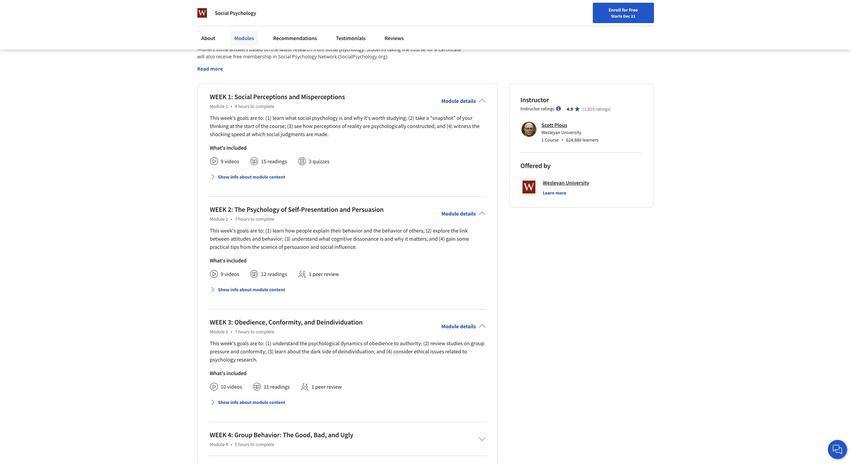 Task type: describe. For each thing, give the bounding box(es) containing it.
and up science
[[252, 235, 261, 242]]

1:
[[228, 92, 233, 101]]

course—which
[[303, 39, 335, 45]]

recommendations link
[[269, 31, 321, 46]]

this for week 1: social perceptions and misperceptions
[[210, 114, 219, 121]]

(1) for conformity,
[[266, 340, 272, 347]]

peer for self-
[[313, 271, 323, 278]]

what's included for 3:
[[210, 370, 247, 377]]

• inside week 2: the psychology of self-presentation and persuasion module 2 • 7 hours to complete
[[231, 216, 232, 222]]

practical
[[210, 244, 230, 250]]

taking
[[388, 46, 401, 53]]

hours inside week 3: obedience, conformity, and deindividuation module 3 • 7 hours to complete
[[238, 329, 250, 335]]

reviews link
[[381, 31, 408, 46]]

good,
[[295, 431, 312, 439]]

what's for week 1: social perceptions and misperceptions
[[210, 144, 225, 151]]

psychologically
[[371, 123, 406, 129]]

scott plous image
[[522, 122, 537, 137]]

the left dark
[[302, 348, 310, 355]]

worth
[[372, 114, 385, 121]]

7 inside week 2: the psychology of self-presentation and persuasion module 2 • 7 hours to complete
[[235, 216, 237, 222]]

about link
[[197, 31, 220, 46]]

university inside scott plous wesleyan university 1 course • 624,886 learners
[[562, 129, 582, 136]]

deindividuation
[[317, 318, 363, 327]]

2 behavior from the left
[[382, 227, 402, 234]]

social inside this week's goals are to: (1) learn how people explain their behavior and the behavior of others; (2) explore the link between attitudes and behavior; (3) understand what cognitive dissonance is and why it matters; and (4) gain some practical tips from the science of persuasion and social influence.
[[320, 244, 333, 250]]

15
[[261, 158, 267, 165]]

complete inside week 2: the psychology of self-presentation and persuasion module 2 • 7 hours to complete
[[256, 216, 274, 222]]

included for obedience,
[[227, 370, 247, 377]]

week for week 1: social perceptions and misperceptions
[[210, 92, 227, 101]]

science
[[261, 244, 278, 250]]

details for week 2: the psychology of self-presentation and persuasion
[[460, 210, 476, 217]]

9 for 2:
[[221, 271, 223, 278]]

hours inside week 1: social perceptions and misperceptions module 1 • 4 hours to complete
[[238, 103, 250, 109]]

week for week 2: the psychology of self-presentation and persuasion
[[210, 205, 227, 214]]

videos for 3:
[[227, 384, 242, 390]]

module details for week 2: the psychology of self-presentation and persuasion
[[442, 210, 476, 217]]

10 videos
[[221, 384, 242, 390]]

and up the reality
[[344, 114, 353, 121]]

1 peer review for deindividuation
[[312, 384, 342, 390]]

and down obedience on the left bottom of page
[[377, 348, 385, 355]]

content for perceptions
[[269, 174, 285, 180]]

behavior;
[[262, 235, 284, 242]]

instructor for instructor ratings
[[521, 106, 540, 112]]

social inside ever wonder why people do what they do? this course—which includes more than $1,000 of video and reading materials —offers some answers based on the latest research from social psychology. students taking the course for a certificate will also receive free membership in social psychology network (socialpsychology.org).
[[326, 46, 338, 53]]

take
[[416, 114, 425, 121]]

show info about module content for the
[[218, 287, 285, 293]]

made.
[[315, 131, 329, 138]]

12 readings
[[261, 271, 287, 278]]

(4) inside this week's goals are to: (1) learn how people explain their behavior and the behavior of others; (2) explore the link between attitudes and behavior; (3) understand what cognitive dissonance is and why it matters; and (4) gain some practical tips from the science of persuasion and social influence.
[[439, 235, 445, 242]]

• inside scott plous wesleyan university 1 course • 624,886 learners
[[562, 136, 564, 144]]

learn more button
[[543, 190, 567, 196]]

show for 3:
[[218, 400, 230, 406]]

than
[[369, 39, 380, 45]]

conformity;
[[240, 348, 267, 355]]

persuasion
[[352, 205, 384, 214]]

shocking
[[210, 131, 230, 138]]

side
[[322, 348, 331, 355]]

read more button
[[197, 65, 223, 72]]

and up "research."
[[231, 348, 239, 355]]

is inside this week's goals are to: (1) learn how people explain their behavior and the behavior of others; (2) explore the link between attitudes and behavior; (3) understand what cognitive dissonance is and why it matters; and (4) gain some practical tips from the science of persuasion and social influence.
[[380, 235, 384, 242]]

0 vertical spatial 7
[[238, 18, 242, 30]]

(1) for psychology
[[266, 227, 272, 234]]

a inside ever wonder why people do what they do? this course—which includes more than $1,000 of video and reading materials —offers some answers based on the latest research from social psychology. students taking the course for a certificate will also receive free membership in social psychology network (socialpsychology.org).
[[435, 46, 437, 53]]

(3) inside this week's goals are to: (1) learn how people explain their behavior and the behavior of others; (2) explore the link between attitudes and behavior; (3) understand what cognitive dissonance is and why it matters; and (4) gain some practical tips from the science of persuasion and social influence.
[[285, 235, 291, 242]]

and down "snapshot"
[[437, 123, 446, 129]]

wesleyan university image
[[197, 8, 207, 18]]

a inside this week's goals are to: (1) learn what social psychology is and why it's worth studying; (2) take a "snapshot" of your thinking at the start of the course; (3) see how perceptions of reality are psychologically constructed; and (4) witness the shocking speed at which social judgments are made.
[[426, 114, 429, 121]]

are inside this week's goals are to: (1) learn how people explain their behavior and the behavior of others; (2) explore the link between attitudes and behavior; (3) understand what cognitive dissonance is and why it matters; and (4) gain some practical tips from the science of persuasion and social influence.
[[250, 227, 257, 234]]

matters;
[[409, 235, 428, 242]]

4:
[[228, 431, 233, 439]]

7 inside week 3: obedience, conformity, and deindividuation module 3 • 7 hours to complete
[[235, 329, 237, 335]]

testimonials
[[336, 35, 366, 41]]

judgments
[[281, 131, 305, 138]]

week for week 4: group behavior: the good, bad, and ugly
[[210, 431, 227, 439]]

influence.
[[335, 244, 357, 250]]

to inside week 4: group behavior: the good, bad, and ugly module 4 • 5 hours to complete
[[251, 442, 255, 448]]

social up see
[[298, 114, 311, 121]]

—offers
[[197, 46, 215, 53]]

hours inside week 2: the psychology of self-presentation and persuasion module 2 • 7 hours to complete
[[238, 216, 250, 222]]

to: for perceptions
[[258, 114, 265, 121]]

1 horizontal spatial 3
[[309, 158, 312, 165]]

what's included for 1:
[[210, 144, 247, 151]]

career
[[673, 21, 686, 28]]

why inside this week's goals are to: (1) learn how people explain their behavior and the behavior of others; (2) explore the link between attitudes and behavior; (3) understand what cognitive dissonance is and why it matters; and (4) gain some practical tips from the science of persuasion and social influence.
[[395, 235, 404, 242]]

instructor for instructor
[[521, 95, 549, 104]]

4 inside week 4: group behavior: the good, bad, and ugly module 4 • 5 hours to complete
[[226, 442, 228, 448]]

info for social
[[230, 174, 239, 180]]

the down video
[[402, 46, 410, 53]]

complete inside week 3: obedience, conformity, and deindividuation module 3 • 7 hours to complete
[[256, 329, 274, 335]]

this week's goals are to: (1) learn what social psychology is and why it's worth studying; (2) take a "snapshot" of your thinking at the start of the course; (3) see how perceptions of reality are psychologically constructed; and (4) witness the shocking speed at which social judgments are made.
[[210, 114, 480, 138]]

this for week 2: the psychology of self-presentation and persuasion
[[210, 227, 219, 234]]

on inside ever wonder why people do what they do? this course—which includes more than $1,000 of video and reading materials —offers some answers based on the latest research from social psychology. students taking the course for a certificate will also receive free membership in social psychology network (socialpsychology.org).
[[264, 46, 270, 53]]

the up gain
[[451, 227, 459, 234]]

week's for 2:
[[220, 227, 236, 234]]

0 vertical spatial in
[[281, 18, 289, 30]]

are down it's
[[363, 123, 370, 129]]

for inside ever wonder why people do what they do? this course—which includes more than $1,000 of video and reading materials —offers some answers based on the latest research from social psychology. students taking the course for a certificate will also receive free membership in social psychology network (socialpsychology.org).
[[427, 46, 433, 53]]

show info about module content for obedience,
[[218, 400, 285, 406]]

readings for psychology
[[268, 271, 287, 278]]

module inside week 3: obedience, conformity, and deindividuation module 3 • 7 hours to complete
[[210, 329, 225, 335]]

this week's goals are to: (1) learn how people explain their behavior and the behavior of others; (2) explore the link between attitudes and behavior; (3) understand what cognitive dissonance is and why it matters; and (4) gain some practical tips from the science of persuasion and social influence.
[[210, 227, 469, 250]]

coursera career certificate image
[[526, 0, 639, 3]]

0 vertical spatial at
[[230, 123, 234, 129]]

people inside ever wonder why people do what they do? this course—which includes more than $1,000 of video and reading materials —offers some answers based on the latest research from social psychology. students taking the course for a certificate will also receive free membership in social psychology network (socialpsychology.org).
[[237, 39, 252, 45]]

some inside ever wonder why people do what they do? this course—which includes more than $1,000 of video and reading materials —offers some answers based on the latest research from social psychology. students taking the course for a certificate will also receive free membership in social psychology network (socialpsychology.org).
[[216, 46, 229, 53]]

read
[[197, 66, 209, 72]]

witness
[[454, 123, 471, 129]]

show info about module content button for obedience,
[[207, 397, 288, 409]]

more for read more
[[210, 66, 223, 72]]

the up which
[[261, 123, 269, 129]]

show info about module content button for social
[[207, 171, 288, 183]]

others;
[[409, 227, 425, 234]]

learn for psychology
[[273, 227, 284, 234]]

thinking
[[210, 123, 229, 129]]

module for psychology
[[253, 287, 268, 293]]

goals for the
[[237, 227, 249, 234]]

it
[[405, 235, 408, 242]]

psychology inside this week's goals are to: (1) understand the psychological dynamics of obedience to authority; (2) review studies on group pressure and conformity; (3) learn about the dark side of deindividuation; and (4) consider ethical issues related to psychology research.
[[210, 356, 236, 363]]

the left psychological
[[300, 340, 307, 347]]

and inside week 4: group behavior: the good, bad, and ugly module 4 • 5 hours to complete
[[328, 431, 339, 439]]

explain
[[313, 227, 330, 234]]

to: for conformity,
[[258, 340, 265, 347]]

also
[[206, 53, 215, 60]]

perceptions
[[253, 92, 288, 101]]

see
[[294, 123, 302, 129]]

dissonance
[[353, 235, 379, 242]]

and inside week 1: social perceptions and misperceptions module 1 • 4 hours to complete
[[289, 92, 300, 101]]

about for psychology
[[240, 287, 252, 293]]

the inside week 2: the psychology of self-presentation and persuasion module 2 • 7 hours to complete
[[235, 205, 245, 214]]

includes
[[337, 39, 355, 45]]

offered
[[521, 161, 542, 170]]

info for the
[[230, 287, 239, 293]]

videos for 1:
[[225, 158, 239, 165]]

module details for week 1: social perceptions and misperceptions
[[442, 97, 476, 104]]

9 videos for 2:
[[221, 271, 239, 278]]

about inside this week's goals are to: (1) understand the psychological dynamics of obedience to authority; (2) review studies on group pressure and conformity; (3) learn about the dark side of deindividuation; and (4) consider ethical issues related to psychology research.
[[288, 348, 301, 355]]

scott plous link
[[542, 122, 568, 128]]

how inside this week's goals are to: (1) learn what social psychology is and why it's worth studying; (2) take a "snapshot" of your thinking at the start of the course; (3) see how perceptions of reality are psychologically constructed; and (4) witness the shocking speed at which social judgments are made.
[[303, 123, 313, 129]]

recommendations
[[273, 35, 317, 41]]

0 horizontal spatial ratings
[[541, 106, 555, 112]]

the down they
[[271, 46, 278, 53]]

reality
[[348, 123, 362, 129]]

constructed;
[[408, 123, 436, 129]]

and left it
[[385, 235, 393, 242]]

research
[[293, 46, 312, 53]]

people inside this week's goals are to: (1) learn how people explain their behavior and the behavior of others; (2) explore the link between attitudes and behavior; (3) understand what cognitive dissonance is and why it matters; and (4) gain some practical tips from the science of persuasion and social influence.
[[296, 227, 312, 234]]

free
[[233, 53, 242, 60]]

receive
[[216, 53, 232, 60]]

week's for 3:
[[220, 340, 236, 347]]

(4) inside this week's goals are to: (1) understand the psychological dynamics of obedience to authority; (2) review studies on group pressure and conformity; (3) learn about the dark side of deindividuation; and (4) consider ethical issues related to psychology research.
[[386, 348, 392, 355]]

complete inside week 1: social perceptions and misperceptions module 1 • 4 hours to complete
[[256, 103, 274, 109]]

ever
[[197, 39, 207, 45]]

week 2: the psychology of self-presentation and persuasion module 2 • 7 hours to complete
[[210, 205, 384, 222]]

scott
[[542, 122, 554, 128]]

from inside ever wonder why people do what they do? this course—which includes more than $1,000 of video and reading materials —offers some answers based on the latest research from social psychology. students taking the course for a certificate will also receive free membership in social psychology network (socialpsychology.org).
[[314, 46, 324, 53]]

module up studies
[[442, 323, 459, 330]]

psychology inside week 2: the psychology of self-presentation and persuasion module 2 • 7 hours to complete
[[247, 205, 280, 214]]

review for self-
[[324, 271, 339, 278]]

of up deindividuation;
[[364, 340, 368, 347]]

do
[[253, 39, 259, 45]]

the inside week 4: group behavior: the good, bad, and ugly module 4 • 5 hours to complete
[[283, 431, 294, 439]]

quizzes
[[313, 158, 330, 165]]

(2) inside this week's goals are to: (1) understand the psychological dynamics of obedience to authority; (2) review studies on group pressure and conformity; (3) learn about the dark side of deindividuation; and (4) consider ethical issues related to psychology research.
[[423, 340, 429, 347]]

details for week 1: social perceptions and misperceptions
[[460, 97, 476, 104]]

of up which
[[255, 123, 260, 129]]

week 4: group behavior: the good, bad, and ugly module 4 • 5 hours to complete
[[210, 431, 354, 448]]

module inside week 4: group behavior: the good, bad, and ugly module 4 • 5 hours to complete
[[210, 442, 225, 448]]

some inside this week's goals are to: (1) learn how people explain their behavior and the behavior of others; (2) explore the link between attitudes and behavior; (3) understand what cognitive dissonance is and why it matters; and (4) gain some practical tips from the science of persuasion and social influence.
[[457, 235, 469, 242]]

)
[[610, 106, 611, 112]]

1 vertical spatial wesleyan
[[543, 179, 565, 186]]

start
[[244, 123, 254, 129]]

readings for perceptions
[[268, 158, 287, 165]]

info for obedience,
[[230, 400, 239, 406]]

in inside ever wonder why people do what they do? this course—which includes more than $1,000 of video and reading materials —offers some answers based on the latest research from social psychology. students taking the course for a certificate will also receive free membership in social psychology network (socialpsychology.org).
[[273, 53, 277, 60]]

are down social psychology
[[223, 18, 236, 30]]

more for learn more
[[556, 190, 567, 196]]

of left the reality
[[342, 123, 346, 129]]

perceptions
[[314, 123, 341, 129]]

0 vertical spatial your
[[653, 21, 662, 28]]

reviews
[[385, 35, 404, 41]]

week 3: obedience, conformity, and deindividuation module 3 • 7 hours to complete
[[210, 318, 363, 335]]

wonder
[[208, 39, 225, 45]]

the up speed
[[235, 123, 243, 129]]

find your new career
[[643, 21, 686, 28]]

(socialpsychology.org).
[[338, 53, 389, 60]]

cognitive
[[331, 235, 352, 242]]

• inside week 3: obedience, conformity, and deindividuation module 3 • 7 hours to complete
[[231, 329, 232, 335]]

why inside ever wonder why people do what they do? this course—which includes more than $1,000 of video and reading materials —offers some answers based on the latest research from social psychology. students taking the course for a certificate will also receive free membership in social psychology network (socialpsychology.org).
[[226, 39, 235, 45]]

what inside ever wonder why people do what they do? this course—which includes more than $1,000 of video and reading materials —offers some answers based on the latest research from social psychology. students taking the course for a certificate will also receive free membership in social psychology network (socialpsychology.org).
[[260, 39, 271, 45]]

do?
[[283, 39, 291, 45]]

the right the witness
[[472, 123, 480, 129]]

to right related
[[463, 348, 467, 355]]

dynamics
[[341, 340, 363, 347]]

why inside this week's goals are to: (1) learn what social psychology is and why it's worth studying; (2) take a "snapshot" of your thinking at the start of the course; (3) see how perceptions of reality are psychologically constructed; and (4) witness the shocking speed at which social judgments are made.
[[354, 114, 363, 121]]

0 vertical spatial course
[[308, 18, 335, 30]]

gain
[[446, 235, 456, 242]]

obedience
[[369, 340, 393, 347]]

and inside week 2: the psychology of self-presentation and persuasion module 2 • 7 hours to complete
[[340, 205, 351, 214]]

review inside this week's goals are to: (1) understand the psychological dynamics of obedience to authority; (2) review studies on group pressure and conformity; (3) learn about the dark side of deindividuation; and (4) consider ethical issues related to psychology research.
[[431, 340, 446, 347]]

wesleyan inside scott plous wesleyan university 1 course • 624,886 learners
[[542, 129, 561, 136]]

by
[[544, 161, 551, 170]]

modules
[[235, 35, 254, 41]]

ever wonder why people do what they do? this course—which includes more than $1,000 of video and reading materials —offers some answers based on the latest research from social psychology. students taking the course for a certificate will also receive free membership in social psychology network (socialpsychology.org).
[[197, 39, 464, 60]]

plous
[[555, 122, 568, 128]]

dark
[[311, 348, 321, 355]]

latest
[[280, 46, 292, 53]]



Task type: vqa. For each thing, say whether or not it's contained in the screenshot.
the middle Module details
yes



Task type: locate. For each thing, give the bounding box(es) containing it.
1 horizontal spatial your
[[653, 21, 662, 28]]

2 vertical spatial included
[[227, 370, 247, 377]]

course down video
[[411, 46, 426, 53]]

and right video
[[416, 39, 424, 45]]

videos
[[225, 158, 239, 165], [225, 271, 239, 278], [227, 384, 242, 390]]

to: up which
[[258, 114, 265, 121]]

for inside enroll for free starts dec 21
[[622, 7, 628, 13]]

and inside week 3: obedience, conformity, and deindividuation module 3 • 7 hours to complete
[[304, 318, 315, 327]]

(2) inside this week's goals are to: (1) learn how people explain their behavior and the behavior of others; (2) explore the link between attitudes and behavior; (3) understand what cognitive dissonance is and why it matters; and (4) gain some practical tips from the science of persuasion and social influence.
[[426, 227, 432, 234]]

2 vertical spatial goals
[[237, 340, 249, 347]]

2 week's from the top
[[220, 227, 236, 234]]

1 vertical spatial instructor
[[521, 106, 540, 112]]

this up research
[[292, 39, 301, 45]]

chat with us image
[[832, 445, 843, 455]]

are up start
[[250, 114, 257, 121]]

1 vertical spatial 3
[[226, 329, 228, 335]]

content for psychology
[[269, 287, 285, 293]]

and left the persuasion
[[340, 205, 351, 214]]

to inside week 2: the psychology of self-presentation and persuasion module 2 • 7 hours to complete
[[251, 216, 255, 222]]

1 (1) from the top
[[266, 114, 272, 121]]

1 horizontal spatial course
[[411, 46, 426, 53]]

module left "5"
[[210, 442, 225, 448]]

of down behavior;
[[279, 244, 283, 250]]

what down explain
[[319, 235, 330, 242]]

peer for deindividuation
[[315, 384, 326, 390]]

1 behavior from the left
[[343, 227, 363, 234]]

2 show info about module content button from the top
[[207, 284, 288, 296]]

goals for obedience,
[[237, 340, 249, 347]]

15 readings
[[261, 158, 287, 165]]

3 inside week 3: obedience, conformity, and deindividuation module 3 • 7 hours to complete
[[226, 329, 228, 335]]

0 vertical spatial readings
[[268, 158, 287, 165]]

this inside ever wonder why people do what they do? this course—which includes more than $1,000 of video and reading materials —offers some answers based on the latest research from social psychology. students taking the course for a certificate will also receive free membership in social psychology network (socialpsychology.org).
[[292, 39, 301, 45]]

2 complete from the top
[[256, 216, 274, 222]]

0 vertical spatial psychology
[[312, 114, 338, 121]]

3 show from the top
[[218, 400, 230, 406]]

1 vertical spatial 1 peer review
[[312, 384, 342, 390]]

goals for social
[[237, 114, 249, 121]]

to: for psychology
[[258, 227, 265, 234]]

1 show from the top
[[218, 174, 230, 180]]

of inside ever wonder why people do what they do? this course—which includes more than $1,000 of video and reading materials —offers some answers based on the latest research from social psychology. students taking the course for a certificate will also receive free membership in social psychology network (socialpsychology.org).
[[397, 39, 401, 45]]

people left explain
[[296, 227, 312, 234]]

2 vertical spatial show info about module content
[[218, 400, 285, 406]]

1 vertical spatial 9
[[221, 271, 223, 278]]

0 horizontal spatial 3
[[226, 329, 228, 335]]

0 vertical spatial show info about module content button
[[207, 171, 288, 183]]

in
[[281, 18, 289, 30], [273, 53, 277, 60]]

2 vertical spatial (2)
[[423, 340, 429, 347]]

1 vertical spatial content
[[269, 287, 285, 293]]

module for perceptions
[[253, 174, 268, 180]]

module
[[442, 97, 459, 104], [210, 103, 225, 109], [442, 210, 459, 217], [210, 216, 225, 222], [442, 323, 459, 330], [210, 329, 225, 335], [210, 442, 225, 448]]

(1) inside this week's goals are to: (1) learn how people explain their behavior and the behavior of others; (2) explore the link between attitudes and behavior; (3) understand what cognitive dissonance is and why it matters; and (4) gain some practical tips from the science of persuasion and social influence.
[[266, 227, 272, 234]]

course
[[308, 18, 335, 30], [411, 46, 426, 53]]

to down obedience,
[[251, 329, 255, 335]]

4 complete from the top
[[256, 442, 274, 448]]

0 vertical spatial people
[[237, 39, 252, 45]]

how up persuasion
[[285, 227, 295, 234]]

what's for week 2: the psychology of self-presentation and persuasion
[[210, 257, 225, 264]]

3 down 3:
[[226, 329, 228, 335]]

they
[[272, 39, 282, 45]]

0 vertical spatial details
[[460, 97, 476, 104]]

consider
[[394, 348, 413, 355]]

1 goals from the top
[[237, 114, 249, 121]]

5
[[235, 442, 237, 448]]

module inside week 1: social perceptions and misperceptions module 1 • 4 hours to complete
[[210, 103, 225, 109]]

0 vertical spatial some
[[216, 46, 229, 53]]

content down 11 readings
[[269, 400, 285, 406]]

2 module from the top
[[253, 287, 268, 293]]

what inside this week's goals are to: (1) learn what social psychology is and why it's worth studying; (2) take a "snapshot" of your thinking at the start of the course; (3) see how perceptions of reality are psychologically constructed; and (4) witness the shocking speed at which social judgments are made.
[[285, 114, 297, 121]]

4
[[235, 103, 237, 109], [226, 442, 228, 448]]

week's inside this week's goals are to: (1) understand the psychological dynamics of obedience to authority; (2) review studies on group pressure and conformity; (3) learn about the dark side of deindividuation; and (4) consider ethical issues related to psychology research.
[[220, 340, 236, 347]]

0 vertical spatial psychology
[[230, 10, 256, 16]]

1 vertical spatial show info about module content button
[[207, 284, 288, 296]]

social inside week 1: social perceptions and misperceptions module 1 • 4 hours to complete
[[235, 92, 252, 101]]

are left made.
[[306, 131, 313, 138]]

1 vertical spatial (2)
[[426, 227, 432, 234]]

this up between
[[210, 227, 219, 234]]

and down explain
[[310, 244, 319, 250]]

3 info from the top
[[230, 400, 239, 406]]

1 complete from the top
[[256, 103, 274, 109]]

what's for week 3: obedience, conformity, and deindividuation
[[210, 370, 225, 377]]

(4) down "snapshot"
[[447, 123, 453, 129]]

1 horizontal spatial social
[[235, 92, 252, 101]]

wesleyan university
[[543, 179, 590, 186]]

bad,
[[314, 431, 327, 439]]

1 inside scott plous wesleyan university 1 course • 624,886 learners
[[542, 137, 544, 143]]

10
[[221, 384, 226, 390]]

7 right 2
[[235, 216, 237, 222]]

the up dissonance in the left bottom of the page
[[374, 227, 381, 234]]

certificate
[[439, 46, 461, 53]]

what's included for 2:
[[210, 257, 247, 264]]

psychology up perceptions
[[312, 114, 338, 121]]

3 quizzes
[[309, 158, 330, 165]]

how inside this week's goals are to: (1) learn how people explain their behavior and the behavior of others; (2) explore the link between attitudes and behavior; (3) understand what cognitive dissonance is and why it matters; and (4) gain some practical tips from the science of persuasion and social influence.
[[285, 227, 295, 234]]

3:
[[228, 318, 233, 327]]

1 vertical spatial psychology
[[210, 356, 236, 363]]

0 vertical spatial learn
[[273, 114, 284, 121]]

week left 1: on the left
[[210, 92, 227, 101]]

behavior left others;
[[382, 227, 402, 234]]

1 vertical spatial 7
[[235, 216, 237, 222]]

goals up start
[[237, 114, 249, 121]]

2 vertical spatial why
[[395, 235, 404, 242]]

1 vertical spatial course
[[411, 46, 426, 53]]

on left the group
[[464, 340, 470, 347]]

testimonials link
[[332, 31, 370, 46]]

content for conformity,
[[269, 400, 285, 406]]

1 horizontal spatial for
[[622, 7, 628, 13]]

learn inside this week's goals are to: (1) learn what social psychology is and why it's worth studying; (2) take a "snapshot" of your thinking at the start of the course; (3) see how perceptions of reality are psychologically constructed; and (4) witness the shocking speed at which social judgments are made.
[[273, 114, 284, 121]]

2 vertical spatial module details
[[442, 323, 476, 330]]

on inside this week's goals are to: (1) understand the psychological dynamics of obedience to authority; (2) review studies on group pressure and conformity; (3) learn about the dark side of deindividuation; and (4) consider ethical issues related to psychology research.
[[464, 340, 470, 347]]

(1) up behavior;
[[266, 227, 272, 234]]

learn up behavior;
[[273, 227, 284, 234]]

1 details from the top
[[460, 97, 476, 104]]

2 content from the top
[[269, 287, 285, 293]]

week inside week 3: obedience, conformity, and deindividuation module 3 • 7 hours to complete
[[210, 318, 227, 327]]

in down they
[[273, 53, 277, 60]]

0 vertical spatial goals
[[237, 114, 249, 121]]

1 vertical spatial university
[[566, 179, 590, 186]]

1 vertical spatial to:
[[258, 227, 265, 234]]

2 goals from the top
[[237, 227, 249, 234]]

show for 2:
[[218, 287, 230, 293]]

1 instructor from the top
[[521, 95, 549, 104]]

at up speed
[[230, 123, 234, 129]]

1 horizontal spatial ratings
[[596, 106, 610, 112]]

3 module from the top
[[253, 400, 268, 406]]

1 peer review
[[309, 271, 339, 278], [312, 384, 342, 390]]

ratings
[[541, 106, 555, 112], [596, 106, 610, 112]]

videos right 10
[[227, 384, 242, 390]]

1 content from the top
[[269, 174, 285, 180]]

2 what's included from the top
[[210, 257, 247, 264]]

learn more
[[543, 190, 567, 196]]

1 module details from the top
[[442, 97, 476, 104]]

3 included from the top
[[227, 370, 247, 377]]

(3) right conformity;
[[268, 348, 274, 355]]

1 info from the top
[[230, 174, 239, 180]]

1,819
[[584, 106, 595, 112]]

1 horizontal spatial (4)
[[439, 235, 445, 242]]

this inside this week's goals are to: (1) learn what social psychology is and why it's worth studying; (2) take a "snapshot" of your thinking at the start of the course; (3) see how perceptions of reality are psychologically constructed; and (4) witness the shocking speed at which social judgments are made.
[[210, 114, 219, 121]]

1 9 from the top
[[221, 158, 223, 165]]

2 week from the top
[[210, 205, 227, 214]]

(3) inside this week's goals are to: (1) understand the psychological dynamics of obedience to authority; (2) review studies on group pressure and conformity; (3) learn about the dark side of deindividuation; and (4) consider ethical issues related to psychology research.
[[268, 348, 274, 355]]

(
[[583, 106, 584, 112]]

course inside ever wonder why people do what they do? this course—which includes more than $1,000 of video and reading materials —offers some answers based on the latest research from social psychology. students taking the course for a certificate will also receive free membership in social psychology network (socialpsychology.org).
[[411, 46, 426, 53]]

how right see
[[303, 123, 313, 129]]

more up psychology.
[[356, 39, 368, 45]]

and up dissonance in the left bottom of the page
[[364, 227, 373, 234]]

why
[[226, 39, 235, 45], [354, 114, 363, 121], [395, 235, 404, 242]]

1 vertical spatial from
[[240, 244, 251, 250]]

free
[[629, 7, 638, 13]]

to up consider
[[394, 340, 399, 347]]

goals inside this week's goals are to: (1) learn how people explain their behavior and the behavior of others; (2) explore the link between attitudes and behavior; (3) understand what cognitive dissonance is and why it matters; and (4) gain some practical tips from the science of persuasion and social influence.
[[237, 227, 249, 234]]

None search field
[[97, 18, 260, 31]]

0 vertical spatial module details
[[442, 97, 476, 104]]

0 horizontal spatial in
[[273, 53, 277, 60]]

details up "link"
[[460, 210, 476, 217]]

9 videos for 1:
[[221, 158, 239, 165]]

your inside this week's goals are to: (1) learn what social psychology is and why it's worth studying; (2) take a "snapshot" of your thinking at the start of the course; (3) see how perceptions of reality are psychologically constructed; and (4) witness the shocking speed at which social judgments are made.
[[462, 114, 473, 121]]

to: inside this week's goals are to: (1) understand the psychological dynamics of obedience to authority; (2) review studies on group pressure and conformity; (3) learn about the dark side of deindividuation; and (4) consider ethical issues related to psychology research.
[[258, 340, 265, 347]]

group
[[235, 431, 252, 439]]

to: inside this week's goals are to: (1) learn what social psychology is and why it's worth studying; (2) take a "snapshot" of your thinking at the start of the course; (3) see how perceptions of reality are psychologically constructed; and (4) witness the shocking speed at which social judgments are made.
[[258, 114, 265, 121]]

0 vertical spatial why
[[226, 39, 235, 45]]

1 vertical spatial review
[[431, 340, 446, 347]]

0 vertical spatial (2)
[[409, 114, 415, 121]]

1 show info about module content from the top
[[218, 174, 285, 180]]

to inside week 1: social perceptions and misperceptions module 1 • 4 hours to complete
[[251, 103, 255, 109]]

show for 1:
[[218, 174, 230, 180]]

enroll
[[609, 7, 621, 13]]

details for week 3: obedience, conformity, and deindividuation
[[460, 323, 476, 330]]

and right the perceptions
[[289, 92, 300, 101]]

2 9 videos from the top
[[221, 271, 239, 278]]

readings for conformity,
[[270, 384, 290, 390]]

(4) inside this week's goals are to: (1) learn what social psychology is and why it's worth studying; (2) take a "snapshot" of your thinking at the start of the course; (3) see how perceptions of reality are psychologically constructed; and (4) witness the shocking speed at which social judgments are made.
[[447, 123, 453, 129]]

about for conformity,
[[240, 400, 252, 406]]

included for the
[[227, 257, 247, 264]]

0 horizontal spatial psychology
[[210, 356, 236, 363]]

0 horizontal spatial for
[[427, 46, 433, 53]]

more down wesleyan university link
[[556, 190, 567, 196]]

module details up "link"
[[442, 210, 476, 217]]

2 included from the top
[[227, 257, 247, 264]]

3 (1) from the top
[[266, 340, 272, 347]]

1 horizontal spatial psychology
[[312, 114, 338, 121]]

0 horizontal spatial 4
[[226, 442, 228, 448]]

• down 1: on the left
[[231, 103, 232, 109]]

9 videos down tips
[[221, 271, 239, 278]]

21
[[631, 13, 636, 19]]

0 vertical spatial social
[[215, 10, 229, 16]]

week's inside this week's goals are to: (1) learn how people explain their behavior and the behavior of others; (2) explore the link between attitudes and behavior; (3) understand what cognitive dissonance is and why it matters; and (4) gain some practical tips from the science of persuasion and social influence.
[[220, 227, 236, 234]]

1 what's included from the top
[[210, 144, 247, 151]]

to: inside this week's goals are to: (1) learn how people explain their behavior and the behavior of others; (2) explore the link between attitudes and behavior; (3) understand what cognitive dissonance is and why it matters; and (4) gain some practical tips from the science of persuasion and social influence.
[[258, 227, 265, 234]]

9 for 1:
[[221, 158, 223, 165]]

0 vertical spatial more
[[356, 39, 368, 45]]

attitudes
[[231, 235, 251, 242]]

0 horizontal spatial why
[[226, 39, 235, 45]]

and inside ever wonder why people do what they do? this course—which includes more than $1,000 of video and reading materials —offers some answers based on the latest research from social psychology. students taking the course for a certificate will also receive free membership in social psychology network (socialpsychology.org).
[[416, 39, 424, 45]]

reading
[[426, 39, 442, 45]]

(1) inside this week's goals are to: (1) learn what social psychology is and why it's worth studying; (2) take a "snapshot" of your thinking at the start of the course; (3) see how perceptions of reality are psychologically constructed; and (4) witness the shocking speed at which social judgments are made.
[[266, 114, 272, 121]]

more inside button
[[210, 66, 223, 72]]

3 week's from the top
[[220, 340, 236, 347]]

(3) inside this week's goals are to: (1) learn what social psychology is and why it's worth studying; (2) take a "snapshot" of your thinking at the start of the course; (3) see how perceptions of reality are psychologically constructed; and (4) witness the shocking speed at which social judgments are made.
[[287, 123, 293, 129]]

module up explore
[[442, 210, 459, 217]]

0 vertical spatial to:
[[258, 114, 265, 121]]

studies
[[447, 340, 463, 347]]

1 vertical spatial what's included
[[210, 257, 247, 264]]

1 vertical spatial (4)
[[439, 235, 445, 242]]

network
[[318, 53, 337, 60]]

some
[[216, 46, 229, 53], [457, 235, 469, 242]]

2 what's from the top
[[210, 257, 225, 264]]

learn inside this week's goals are to: (1) learn how people explain their behavior and the behavior of others; (2) explore the link between attitudes and behavior; (3) understand what cognitive dissonance is and why it matters; and (4) gain some practical tips from the science of persuasion and social influence.
[[273, 227, 284, 234]]

1 peer review for self-
[[309, 271, 339, 278]]

1 included from the top
[[227, 144, 247, 151]]

2 details from the top
[[460, 210, 476, 217]]

2:
[[228, 205, 233, 214]]

conformity,
[[269, 318, 303, 327]]

1 vertical spatial module details
[[442, 210, 476, 217]]

(4) down explore
[[439, 235, 445, 242]]

understand
[[292, 235, 318, 242], [273, 340, 299, 347]]

psychology.
[[339, 46, 365, 53]]

4 inside week 1: social perceptions and misperceptions module 1 • 4 hours to complete
[[235, 103, 237, 109]]

videos for 2:
[[225, 271, 239, 278]]

answers
[[230, 46, 248, 53]]

2 info from the top
[[230, 287, 239, 293]]

understand inside this week's goals are to: (1) learn how people explain their behavior and the behavior of others; (2) explore the link between attitudes and behavior; (3) understand what cognitive dissonance is and why it matters; and (4) gain some practical tips from the science of persuasion and social influence.
[[292, 235, 318, 242]]

what's down practical
[[210, 257, 225, 264]]

info
[[230, 174, 239, 180], [230, 287, 239, 293], [230, 400, 239, 406]]

0 horizontal spatial course
[[308, 18, 335, 30]]

included up 10 videos on the bottom left of the page
[[227, 370, 247, 377]]

(1) inside this week's goals are to: (1) understand the psychological dynamics of obedience to authority; (2) review studies on group pressure and conformity; (3) learn about the dark side of deindividuation; and (4) consider ethical issues related to psychology research.
[[266, 340, 272, 347]]

3
[[309, 158, 312, 165], [226, 329, 228, 335]]

1 vertical spatial people
[[296, 227, 312, 234]]

1 vertical spatial learn
[[273, 227, 284, 234]]

week's up thinking
[[220, 114, 236, 121]]

for down reading
[[427, 46, 433, 53]]

0 vertical spatial how
[[303, 123, 313, 129]]

(2) right others;
[[426, 227, 432, 234]]

1 9 videos from the top
[[221, 158, 239, 165]]

social down course;
[[267, 131, 280, 138]]

0 horizontal spatial what
[[260, 39, 271, 45]]

social down latest
[[278, 53, 291, 60]]

2 hours from the top
[[238, 216, 250, 222]]

2 instructor from the top
[[521, 106, 540, 112]]

behavior up cognitive
[[343, 227, 363, 234]]

week
[[210, 92, 227, 101], [210, 205, 227, 214], [210, 318, 227, 327], [210, 431, 227, 439]]

2 module details from the top
[[442, 210, 476, 217]]

goals inside this week's goals are to: (1) learn what social psychology is and why it's worth studying; (2) take a "snapshot" of your thinking at the start of the course; (3) see how perceptions of reality are psychologically constructed; and (4) witness the shocking speed at which social judgments are made.
[[237, 114, 249, 121]]

readings right 11
[[270, 384, 290, 390]]

0 vertical spatial what
[[260, 39, 271, 45]]

2 vertical spatial show info about module content button
[[207, 397, 288, 409]]

for up dec
[[622, 7, 628, 13]]

week 1: social perceptions and misperceptions module 1 • 4 hours to complete
[[210, 92, 345, 109]]

social right 1: on the left
[[235, 92, 252, 101]]

show up the 2:
[[218, 174, 230, 180]]

learn inside this week's goals are to: (1) understand the psychological dynamics of obedience to authority; (2) review studies on group pressure and conformity; (3) learn about the dark side of deindividuation; and (4) consider ethical issues related to psychology research.
[[275, 348, 286, 355]]

university up 624,886
[[562, 129, 582, 136]]

what inside this week's goals are to: (1) learn how people explain their behavior and the behavior of others; (2) explore the link between attitudes and behavior; (3) understand what cognitive dissonance is and why it matters; and (4) gain some practical tips from the science of persuasion and social influence.
[[319, 235, 330, 242]]

complete down behavior:
[[256, 442, 274, 448]]

modules link
[[230, 31, 258, 46]]

1 inside week 1: social perceptions and misperceptions module 1 • 4 hours to complete
[[226, 103, 228, 109]]

social inside ever wonder why people do what they do? this course—which includes more than $1,000 of video and reading materials —offers some answers based on the latest research from social psychology. students taking the course for a certificate will also receive free membership in social psychology network (socialpsychology.org).
[[278, 53, 291, 60]]

understand inside this week's goals are to: (1) understand the psychological dynamics of obedience to authority; (2) review studies on group pressure and conformity; (3) learn about the dark side of deindividuation; and (4) consider ethical issues related to psychology research.
[[273, 340, 299, 347]]

to up attitudes
[[251, 216, 255, 222]]

1
[[226, 103, 228, 109], [542, 137, 544, 143], [309, 271, 312, 278], [312, 384, 314, 390]]

1 vertical spatial what's
[[210, 257, 225, 264]]

university up learn more button
[[566, 179, 590, 186]]

3 complete from the top
[[256, 329, 274, 335]]

2 show info about module content from the top
[[218, 287, 285, 293]]

will
[[197, 53, 205, 60]]

the left science
[[252, 244, 260, 250]]

week's for 1:
[[220, 114, 236, 121]]

social up network
[[326, 46, 338, 53]]

this for week 3: obedience, conformity, and deindividuation
[[210, 340, 219, 347]]

of up the witness
[[457, 114, 461, 121]]

2 9 from the top
[[221, 271, 223, 278]]

this up pressure
[[210, 340, 219, 347]]

of right side
[[333, 348, 337, 355]]

show info about module content button for the
[[207, 284, 288, 296]]

7
[[238, 18, 242, 30], [235, 216, 237, 222], [235, 329, 237, 335]]

0 vertical spatial a
[[435, 46, 437, 53]]

1 horizontal spatial from
[[314, 46, 324, 53]]

wesleyan university link
[[543, 179, 590, 187]]

2 (1) from the top
[[266, 227, 272, 234]]

1 horizontal spatial behavior
[[382, 227, 402, 234]]

to inside week 3: obedience, conformity, and deindividuation module 3 • 7 hours to complete
[[251, 329, 255, 335]]

1 vertical spatial 4
[[226, 442, 228, 448]]

from inside this week's goals are to: (1) learn how people explain their behavior and the behavior of others; (2) explore the link between attitudes and behavior; (3) understand what cognitive dissonance is and why it matters; and (4) gain some practical tips from the science of persuasion and social influence.
[[240, 244, 251, 250]]

find your new career link
[[640, 20, 689, 29]]

more inside button
[[556, 190, 567, 196]]

are
[[223, 18, 236, 30], [250, 114, 257, 121], [363, 123, 370, 129], [306, 131, 313, 138], [250, 227, 257, 234], [250, 340, 257, 347]]

complete inside week 4: group behavior: the good, bad, and ugly module 4 • 5 hours to complete
[[256, 442, 274, 448]]

2 vertical spatial to:
[[258, 340, 265, 347]]

psychology inside this week's goals are to: (1) learn what social psychology is and why it's worth studying; (2) take a "snapshot" of your thinking at the start of the course; (3) see how perceptions of reality are psychologically constructed; and (4) witness the shocking speed at which social judgments are made.
[[312, 114, 338, 121]]

1 vertical spatial (1)
[[266, 227, 272, 234]]

scott plous wesleyan university 1 course • 624,886 learners
[[542, 122, 599, 144]]

what
[[260, 39, 271, 45], [285, 114, 297, 121], [319, 235, 330, 242]]

and left ugly
[[328, 431, 339, 439]]

0 horizontal spatial on
[[264, 46, 270, 53]]

psychology inside ever wonder why people do what they do? this course—which includes more than $1,000 of video and reading materials —offers some answers based on the latest research from social psychology. students taking the course for a certificate will also receive free membership in social psychology network (socialpsychology.org).
[[292, 53, 317, 60]]

info up 3:
[[230, 287, 239, 293]]

0 vertical spatial review
[[324, 271, 339, 278]]

3 details from the top
[[460, 323, 476, 330]]

3 to: from the top
[[258, 340, 265, 347]]

module details for week 3: obedience, conformity, and deindividuation
[[442, 323, 476, 330]]

3 show info about module content from the top
[[218, 400, 285, 406]]

11
[[264, 384, 269, 390]]

1 what's from the top
[[210, 144, 225, 151]]

to: up behavior;
[[258, 227, 265, 234]]

1 vertical spatial 9 videos
[[221, 271, 239, 278]]

2 horizontal spatial what
[[319, 235, 330, 242]]

• inside week 1: social perceptions and misperceptions module 1 • 4 hours to complete
[[231, 103, 232, 109]]

0 horizontal spatial is
[[339, 114, 343, 121]]

9 down practical
[[221, 271, 223, 278]]

show info about module content down 15
[[218, 174, 285, 180]]

0 vertical spatial university
[[562, 129, 582, 136]]

videos down tips
[[225, 271, 239, 278]]

2 vertical spatial learn
[[275, 348, 286, 355]]

module down 15
[[253, 174, 268, 180]]

1 hours from the top
[[238, 103, 250, 109]]

2 show from the top
[[218, 287, 230, 293]]

• down 3:
[[231, 329, 232, 335]]

1 module from the top
[[253, 174, 268, 180]]

the
[[271, 46, 278, 53], [402, 46, 410, 53], [235, 123, 243, 129], [261, 123, 269, 129], [472, 123, 480, 129], [374, 227, 381, 234], [451, 227, 459, 234], [252, 244, 260, 250], [300, 340, 307, 347], [302, 348, 310, 355]]

of up taking
[[397, 39, 401, 45]]

module inside week 2: the psychology of self-presentation and persuasion module 2 • 7 hours to complete
[[210, 216, 225, 222]]

1 horizontal spatial at
[[246, 131, 251, 138]]

1 vertical spatial understand
[[273, 340, 299, 347]]

some down "link"
[[457, 235, 469, 242]]

included for social
[[227, 144, 247, 151]]

review for deindividuation
[[327, 384, 342, 390]]

of
[[397, 39, 401, 45], [457, 114, 461, 121], [255, 123, 260, 129], [342, 123, 346, 129], [281, 205, 287, 214], [403, 227, 408, 234], [279, 244, 283, 250], [364, 340, 368, 347], [333, 348, 337, 355]]

content down 12 readings
[[269, 287, 285, 293]]

(1) for perceptions
[[266, 114, 272, 121]]

of up it
[[403, 227, 408, 234]]

1 vertical spatial show
[[218, 287, 230, 293]]

1 week from the top
[[210, 92, 227, 101]]

9 videos
[[221, 158, 239, 165], [221, 271, 239, 278]]

0 vertical spatial wesleyan
[[542, 129, 561, 136]]

details up the witness
[[460, 97, 476, 104]]

what's included
[[210, 144, 247, 151], [210, 257, 247, 264], [210, 370, 247, 377]]

more
[[356, 39, 368, 45], [210, 66, 223, 72], [556, 190, 567, 196]]

(2) inside this week's goals are to: (1) learn what social psychology is and why it's worth studying; (2) take a "snapshot" of your thinking at the start of the course; (3) see how perceptions of reality are psychologically constructed; and (4) witness the shocking speed at which social judgments are made.
[[409, 114, 415, 121]]

included
[[227, 144, 247, 151], [227, 257, 247, 264], [227, 370, 247, 377]]

are inside this week's goals are to: (1) understand the psychological dynamics of obedience to authority; (2) review studies on group pressure and conformity; (3) learn about the dark side of deindividuation; and (4) consider ethical issues related to psychology research.
[[250, 340, 257, 347]]

how
[[303, 123, 313, 129], [285, 227, 295, 234]]

about for perceptions
[[240, 174, 252, 180]]

( 1,819 ratings )
[[583, 106, 611, 112]]

module details up "snapshot"
[[442, 97, 476, 104]]

why up 'answers'
[[226, 39, 235, 45]]

(4) down obedience on the left bottom of page
[[386, 348, 392, 355]]

module for conformity,
[[253, 400, 268, 406]]

more inside ever wonder why people do what they do? this course—which includes more than $1,000 of video and reading materials —offers some answers based on the latest research from social psychology. students taking the course for a certificate will also receive free membership in social psychology network (socialpsychology.org).
[[356, 39, 368, 45]]

1 vertical spatial goals
[[237, 227, 249, 234]]

psychology
[[230, 10, 256, 16], [292, 53, 317, 60], [247, 205, 280, 214]]

about
[[201, 35, 215, 41]]

the left good,
[[283, 431, 294, 439]]

3 goals from the top
[[237, 340, 249, 347]]

1 show info about module content button from the top
[[207, 171, 288, 183]]

1 vertical spatial in
[[273, 53, 277, 60]]

0 vertical spatial module
[[253, 174, 268, 180]]

2 vertical spatial module
[[253, 400, 268, 406]]

this inside this week's goals are to: (1) learn how people explain their behavior and the behavior of others; (2) explore the link between attitudes and behavior; (3) understand what cognitive dissonance is and why it matters; and (4) gain some practical tips from the science of persuasion and social influence.
[[210, 227, 219, 234]]

2 vertical spatial review
[[327, 384, 342, 390]]

4 week from the top
[[210, 431, 227, 439]]

2 vertical spatial psychology
[[247, 205, 280, 214]]

0 vertical spatial instructor
[[521, 95, 549, 104]]

3 what's from the top
[[210, 370, 225, 377]]

membership
[[243, 53, 272, 60]]

1 horizontal spatial why
[[354, 114, 363, 121]]

details
[[460, 97, 476, 104], [460, 210, 476, 217], [460, 323, 476, 330]]

1 horizontal spatial on
[[464, 340, 470, 347]]

7 down social psychology
[[238, 18, 242, 30]]

social down cognitive
[[320, 244, 333, 250]]

• inside week 4: group behavior: the good, bad, and ugly module 4 • 5 hours to complete
[[231, 442, 232, 448]]

hours inside week 4: group behavior: the good, bad, and ugly module 4 • 5 hours to complete
[[238, 442, 250, 448]]

of inside week 2: the psychology of self-presentation and persuasion module 2 • 7 hours to complete
[[281, 205, 287, 214]]

3 hours from the top
[[238, 329, 250, 335]]

2 to: from the top
[[258, 227, 265, 234]]

details up the group
[[460, 323, 476, 330]]

0 vertical spatial show
[[218, 174, 230, 180]]

0 horizontal spatial social
[[215, 10, 229, 16]]

complete down obedience,
[[256, 329, 274, 335]]

speed
[[231, 131, 245, 138]]

0 vertical spatial 1 peer review
[[309, 271, 339, 278]]

show info about module content for social
[[218, 174, 285, 180]]

is inside this week's goals are to: (1) learn what social psychology is and why it's worth studying; (2) take a "snapshot" of your thinking at the start of the course; (3) see how perceptions of reality are psychologically constructed; and (4) witness the shocking speed at which social judgments are made.
[[339, 114, 343, 121]]

show
[[218, 174, 230, 180], [218, 287, 230, 293], [218, 400, 230, 406]]

and down explore
[[429, 235, 438, 242]]

learn for perceptions
[[273, 114, 284, 121]]

show info about module content button
[[207, 171, 288, 183], [207, 284, 288, 296], [207, 397, 288, 409]]

week for week 3: obedience, conformity, and deindividuation
[[210, 318, 227, 327]]

which
[[252, 131, 265, 138]]

module up "snapshot"
[[442, 97, 459, 104]]

9
[[221, 158, 223, 165], [221, 271, 223, 278]]

(3)
[[287, 123, 293, 129], [285, 235, 291, 242], [268, 348, 274, 355]]

learn down week 3: obedience, conformity, and deindividuation module 3 • 7 hours to complete
[[275, 348, 286, 355]]

0 horizontal spatial (4)
[[386, 348, 392, 355]]

the
[[235, 205, 245, 214], [283, 431, 294, 439]]

video
[[402, 39, 415, 45]]

in left this
[[281, 18, 289, 30]]

ethical
[[414, 348, 429, 355]]

0 vertical spatial 4
[[235, 103, 237, 109]]

content
[[269, 174, 285, 180], [269, 287, 285, 293], [269, 400, 285, 406]]

info up the 2:
[[230, 174, 239, 180]]

3 content from the top
[[269, 400, 285, 406]]

from
[[314, 46, 324, 53], [240, 244, 251, 250]]

what up see
[[285, 114, 297, 121]]

(3) up persuasion
[[285, 235, 291, 242]]

1 horizontal spatial what
[[285, 114, 297, 121]]

from down course—which
[[314, 46, 324, 53]]

it's
[[364, 114, 371, 121]]

behavior:
[[254, 431, 282, 439]]

students
[[367, 46, 386, 53]]

4 hours from the top
[[238, 442, 250, 448]]

2 vertical spatial 7
[[235, 329, 237, 335]]

3 what's included from the top
[[210, 370, 247, 377]]

3 module details from the top
[[442, 323, 476, 330]]

course;
[[270, 123, 286, 129]]

1 week's from the top
[[220, 114, 236, 121]]

1 vertical spatial how
[[285, 227, 295, 234]]

week inside week 4: group behavior: the good, bad, and ugly module 4 • 5 hours to complete
[[210, 431, 227, 439]]

2 vertical spatial content
[[269, 400, 285, 406]]

4 left "5"
[[226, 442, 228, 448]]

peer
[[313, 271, 323, 278], [315, 384, 326, 390]]

1 vertical spatial details
[[460, 210, 476, 217]]

based
[[249, 46, 263, 53]]

0 vertical spatial understand
[[292, 235, 318, 242]]

3 week from the top
[[210, 318, 227, 327]]

included down speed
[[227, 144, 247, 151]]

1 to: from the top
[[258, 114, 265, 121]]

persuasion
[[284, 244, 309, 250]]

module up thinking
[[210, 103, 225, 109]]

3 show info about module content button from the top
[[207, 397, 288, 409]]



